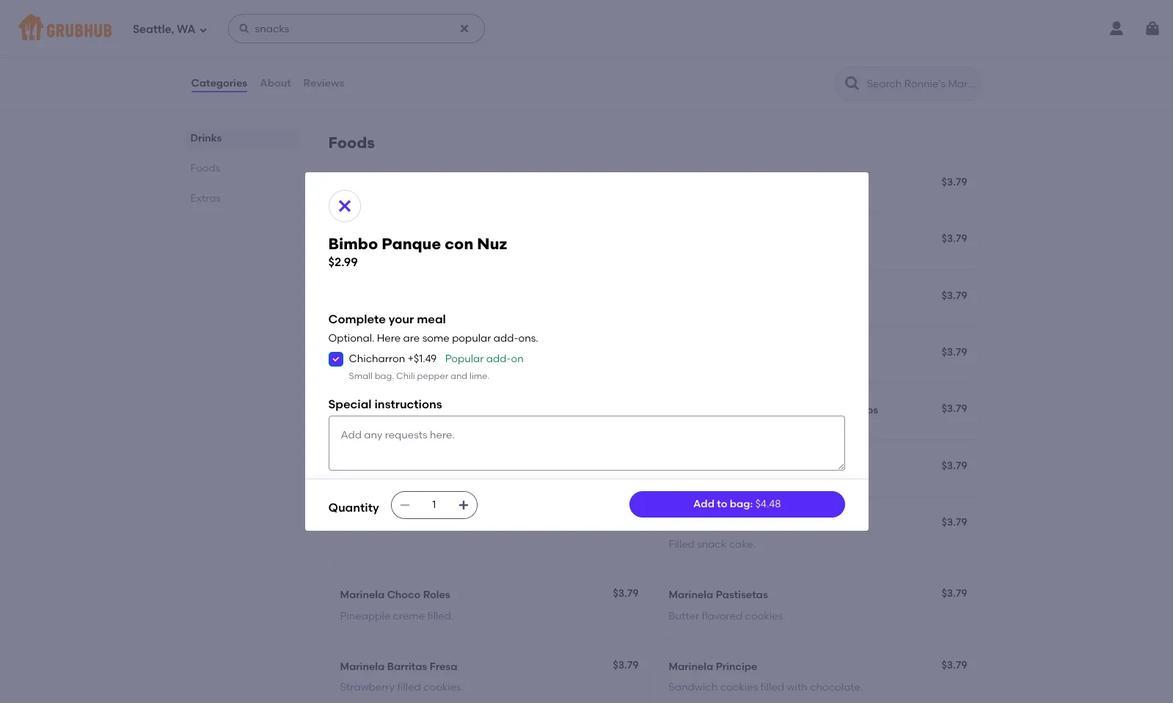 Task type: vqa. For each thing, say whether or not it's contained in the screenshot.
'your'
yes



Task type: locate. For each thing, give the bounding box(es) containing it.
bimbo panque con nuz $2.99
[[328, 235, 507, 269]]

mini down bag.
[[375, 404, 396, 417]]

add- up on
[[494, 332, 518, 345]]

pineapple creme filled.
[[340, 610, 454, 623]]

mini up donas
[[704, 404, 725, 417]]

1 horizontal spatial con
[[445, 235, 474, 253]]

nuts
[[465, 461, 488, 474]]

0 vertical spatial panque
[[375, 178, 414, 190]]

$2.99 inside bimbo panque con nuz $2.99
[[328, 255, 358, 269]]

seattle,
[[133, 22, 174, 36]]

foods
[[328, 134, 375, 152], [190, 162, 220, 175]]

optional.
[[328, 332, 375, 345]]

ons.
[[518, 332, 538, 345]]

mantecadas down 'pepper'
[[399, 404, 462, 417]]

16
[[340, 74, 350, 86]]

extras tab
[[190, 191, 293, 206]]

marinela gansito
[[669, 518, 756, 530]]

rebanadas
[[375, 348, 433, 360]]

panque down the bimbo panque con nuz
[[382, 235, 441, 253]]

instructions
[[375, 398, 442, 412]]

marinela up "pineapple"
[[340, 590, 385, 602]]

1 horizontal spatial cookies.
[[745, 610, 786, 623]]

mini up the quantity
[[375, 461, 396, 474]]

foods up the bimbo panque con nuz
[[328, 134, 375, 152]]

1 horizontal spatial nuz
[[477, 235, 507, 253]]

search icon image
[[844, 75, 861, 92]]

1 vertical spatial nuz
[[477, 235, 507, 253]]

mini for bimbo mini mantecadas nuts
[[375, 461, 396, 474]]

1 $3.79 button from the top
[[660, 225, 977, 269]]

add- up lime.
[[486, 353, 511, 366]]

mantecadas
[[399, 404, 462, 417], [727, 404, 791, 417], [399, 461, 462, 474]]

0 horizontal spatial nuz
[[438, 178, 457, 190]]

pastisetas
[[716, 590, 768, 602]]

add
[[694, 498, 715, 511]]

filled.
[[427, 610, 454, 623]]

0 vertical spatial nuz
[[438, 178, 457, 190]]

svg image
[[1144, 20, 1162, 37], [238, 23, 250, 34], [458, 23, 470, 34], [199, 25, 207, 34], [336, 197, 353, 215], [331, 355, 340, 364], [399, 500, 411, 512]]

cookies.
[[745, 610, 786, 623], [423, 682, 464, 694]]

$2.99
[[613, 52, 639, 64], [942, 52, 968, 64], [613, 176, 639, 189], [328, 255, 358, 269]]

panque inside bimbo panque con nuz $2.99
[[382, 235, 441, 253]]

popular
[[452, 332, 491, 345]]

mantecadas for bimbo mini mantecadas chocolate chips
[[727, 404, 791, 417]]

0 horizontal spatial cookies.
[[423, 682, 464, 694]]

panque up conchas
[[375, 178, 414, 190]]

small bag. chili pepper and lime.
[[349, 371, 490, 381]]

sandwich cookies filled with chocolate.
[[669, 682, 863, 694]]

lime.
[[470, 371, 490, 381]]

con for bimbo panque con nuz
[[416, 178, 435, 190]]

bimbo rebanadas
[[340, 348, 433, 360]]

con
[[416, 178, 435, 190], [758, 178, 777, 190], [445, 235, 474, 253]]

bimbo mini mantecadas
[[340, 404, 462, 417]]

16 oz.
[[340, 74, 366, 86]]

are
[[403, 332, 420, 345]]

foods up the extras
[[190, 162, 220, 175]]

$3.79 button for bimbo conchas sabor vainilla
[[660, 225, 977, 269]]

nuz inside bimbo panque con nuz $2.99
[[477, 235, 507, 253]]

some
[[422, 332, 450, 345]]

bimbo inside bimbo conchas sabor vainilla button
[[340, 234, 373, 247]]

with
[[787, 682, 808, 694]]

bimbo for bimbo donas azucaradas
[[669, 461, 701, 474]]

$4.48
[[756, 498, 781, 511]]

1 horizontal spatial filled
[[761, 682, 784, 694]]

reign
[[669, 53, 698, 66]]

marinela up butter
[[669, 590, 713, 602]]

cookies. for marinela pastisetas
[[745, 610, 786, 623]]

0 vertical spatial foods
[[328, 134, 375, 152]]

1 vertical spatial cookies.
[[423, 682, 464, 694]]

chicharron
[[349, 353, 405, 366]]

0 vertical spatial cookies.
[[745, 610, 786, 623]]

1 filled from the left
[[397, 682, 421, 694]]

cookies. down pastisetas
[[745, 610, 786, 623]]

bimbo inside bimbo rebanadas button
[[340, 348, 373, 360]]

bimbo for bimbo rebanadas
[[340, 348, 373, 360]]

sandwich
[[669, 682, 718, 694]]

0 vertical spatial $3.79 button
[[660, 225, 977, 269]]

marinela up strawberry
[[340, 661, 385, 674]]

3 $3.79 button from the top
[[660, 338, 977, 382]]

$3.79 for marinela choco roles
[[613, 588, 639, 601]]

marinela up sandwich
[[669, 661, 713, 674]]

bimbo mini mantecadas nuts
[[340, 461, 488, 474]]

bimbo donas azucaradas
[[669, 461, 800, 474]]

small
[[349, 371, 373, 381]]

special
[[328, 398, 372, 412]]

con inside bimbo panque con nuz $2.99
[[445, 235, 474, 253]]

0 horizontal spatial foods
[[190, 162, 220, 175]]

mantecadas up azucaradas
[[727, 404, 791, 417]]

bag.
[[375, 371, 394, 381]]

nuz right sabor
[[477, 235, 507, 253]]

bimbo de conela con pasas
[[669, 178, 810, 190]]

Search Ronnie's Market search field
[[866, 77, 978, 91]]

pineapple
[[340, 610, 390, 623]]

drinks tab
[[190, 131, 293, 146]]

$3.79 button for bimbo rebanadas
[[660, 338, 977, 382]]

2 $3.79 button from the top
[[660, 282, 977, 326]]

marinela choco roles
[[340, 590, 450, 602]]

$3.79 button
[[660, 225, 977, 269], [660, 282, 977, 326], [660, 338, 977, 382]]

to
[[717, 498, 728, 511]]

fresa
[[430, 661, 458, 674]]

marinela down the quantity
[[340, 518, 385, 530]]

filled
[[397, 682, 421, 694], [761, 682, 784, 694]]

cookies. down fresa
[[423, 682, 464, 694]]

throttle
[[360, 53, 400, 66]]

0 vertical spatial add-
[[494, 332, 518, 345]]

principe
[[716, 661, 758, 674]]

2 vertical spatial $3.79 button
[[660, 338, 977, 382]]

bimbo inside bimbo panque con nuz $2.99
[[328, 235, 378, 253]]

bag:
[[730, 498, 753, 511]]

mini
[[375, 404, 396, 417], [704, 404, 725, 417], [375, 461, 396, 474]]

wa
[[177, 22, 196, 36]]

filled down barritas
[[397, 682, 421, 694]]

1 horizontal spatial foods
[[328, 134, 375, 152]]

add-
[[494, 332, 518, 345], [486, 353, 511, 366]]

nuz up sabor
[[438, 178, 457, 190]]

$2.99 for full throttle
[[613, 52, 639, 64]]

marinela up the filled
[[669, 518, 713, 530]]

0 horizontal spatial con
[[416, 178, 435, 190]]

panque
[[375, 178, 414, 190], [382, 235, 441, 253]]

chicharron + $1.49
[[349, 353, 437, 366]]

pinguinos
[[387, 518, 436, 530]]

chocolate
[[794, 404, 847, 417]]

1 vertical spatial panque
[[382, 235, 441, 253]]

0 horizontal spatial filled
[[397, 682, 421, 694]]

on
[[511, 353, 524, 366]]

categories button
[[190, 57, 248, 110]]

mantecadas up input item quantity number field
[[399, 461, 462, 474]]

1 vertical spatial $3.79 button
[[660, 282, 977, 326]]

filled left with
[[761, 682, 784, 694]]

1 vertical spatial foods
[[190, 162, 220, 175]]

choco
[[387, 590, 421, 602]]



Task type: describe. For each thing, give the bounding box(es) containing it.
$3.79 for marinela gansito
[[942, 516, 968, 529]]

$2.99 for reign energy drink
[[942, 52, 968, 64]]

flavored
[[702, 610, 743, 623]]

mantecadas for bimbo mini mantecadas nuts
[[399, 461, 462, 474]]

snack
[[697, 539, 727, 551]]

your
[[389, 313, 414, 327]]

marinela for marinela choco roles
[[340, 590, 385, 602]]

marinela principe
[[669, 661, 758, 674]]

roles
[[423, 590, 450, 602]]

strawberry
[[340, 682, 395, 694]]

strawberry filled cookies.
[[340, 682, 464, 694]]

2 filled from the left
[[761, 682, 784, 694]]

ml.
[[361, 2, 376, 15]]

$3.79 for bimbo mini mantecadas chocolate chips
[[942, 403, 968, 415]]

drink
[[737, 53, 764, 66]]

extras
[[190, 192, 221, 205]]

mantecadas for bimbo mini mantecadas
[[399, 404, 462, 417]]

conchas
[[375, 234, 420, 247]]

1 vertical spatial add-
[[486, 353, 511, 366]]

mini for bimbo mini mantecadas
[[375, 404, 396, 417]]

creme
[[393, 610, 425, 623]]

gansito
[[716, 518, 756, 530]]

donas
[[704, 461, 736, 474]]

$3.79 for bimbo mini mantecadas
[[613, 403, 639, 415]]

355 ml. button
[[331, 0, 648, 31]]

$3.79 for bimbo mini mantecadas nuts
[[613, 460, 639, 472]]

categories
[[191, 77, 247, 89]]

marinela pinguinos
[[340, 518, 436, 530]]

butter
[[669, 610, 699, 623]]

cake.
[[729, 539, 756, 551]]

sabor
[[423, 234, 453, 247]]

about
[[260, 77, 291, 89]]

bimbo for bimbo conchas sabor vainilla
[[340, 234, 373, 247]]

bimbo for bimbo mini mantecadas
[[340, 404, 373, 417]]

bimbo for bimbo panque con nuz
[[340, 178, 373, 190]]

marinela for marinela pastisetas
[[669, 590, 713, 602]]

meal
[[417, 313, 446, 327]]

$3.79 for marinela barritas fresa
[[613, 660, 639, 672]]

bimbo conchas sabor vainilla button
[[331, 225, 648, 269]]

bimbo for bimbo mini mantecadas chocolate chips
[[669, 404, 701, 417]]

marinela for marinela gansito
[[669, 518, 713, 530]]

bimbo mini mantecadas chocolate chips
[[669, 404, 878, 417]]

bimbo for bimbo mini mantecadas nuts
[[340, 461, 373, 474]]

Input item quantity number field
[[418, 492, 450, 519]]

bimbo panque con nuz
[[340, 178, 457, 190]]

complete your meal optional. here are some popular add-ons.
[[328, 313, 538, 345]]

$1.49
[[414, 353, 437, 366]]

reign energy drink
[[669, 53, 764, 66]]

oz.
[[352, 74, 366, 86]]

2 horizontal spatial con
[[758, 178, 777, 190]]

marinela barritas fresa
[[340, 661, 458, 674]]

cookies. for marinela barritas fresa
[[423, 682, 464, 694]]

add to bag: $4.48
[[694, 498, 781, 511]]

panque for bimbo panque con nuz
[[375, 178, 414, 190]]

add- inside complete your meal optional. here are some popular add-ons.
[[494, 332, 518, 345]]

foods inside 'tab'
[[190, 162, 220, 175]]

panque for bimbo panque con nuz $2.99
[[382, 235, 441, 253]]

foods tab
[[190, 161, 293, 176]]

full
[[340, 53, 358, 66]]

chips
[[849, 404, 878, 417]]

bimbo for bimbo panque con nuz $2.99
[[328, 235, 378, 253]]

de
[[704, 178, 717, 190]]

azucaradas
[[738, 461, 800, 474]]

con for bimbo panque con nuz $2.99
[[445, 235, 474, 253]]

marinela for marinela barritas fresa
[[340, 661, 385, 674]]

$2.99 for bimbo panque con nuz
[[613, 176, 639, 189]]

pasas
[[780, 178, 810, 190]]

conela
[[719, 178, 756, 190]]

$3.79 for marinela pastisetas
[[942, 588, 968, 601]]

quantity
[[328, 501, 379, 515]]

mini for bimbo mini mantecadas chocolate chips
[[704, 404, 725, 417]]

svg image
[[458, 500, 469, 512]]

reviews button
[[303, 57, 345, 110]]

355 ml.
[[340, 2, 376, 15]]

355
[[340, 2, 358, 15]]

nuz for bimbo panque con nuz
[[438, 178, 457, 190]]

energy
[[700, 53, 735, 66]]

$3.79 for bimbo donas azucaradas
[[942, 460, 968, 472]]

bimbo conchas sabor vainilla
[[340, 234, 493, 247]]

$3.79 for marinela principe
[[942, 660, 968, 672]]

bimbo for bimbo de conela con pasas
[[669, 178, 701, 190]]

popular
[[445, 353, 484, 366]]

marinela for marinela pinguinos
[[340, 518, 385, 530]]

barritas
[[387, 661, 427, 674]]

here
[[377, 332, 401, 345]]

chocolate.
[[810, 682, 863, 694]]

complete
[[328, 313, 386, 327]]

marinela pastisetas
[[669, 590, 768, 602]]

nuz for bimbo panque con nuz $2.99
[[477, 235, 507, 253]]

cookies
[[720, 682, 758, 694]]

bimbo rebanadas button
[[331, 338, 648, 382]]

special instructions
[[328, 398, 442, 412]]

$3.79 for bimbo de conela con pasas
[[942, 176, 968, 189]]

filled snack cake.
[[669, 539, 756, 551]]

and
[[451, 371, 468, 381]]

full throttle
[[340, 53, 400, 66]]

about button
[[259, 57, 292, 110]]

butter flavored cookies.
[[669, 610, 786, 623]]

marinela for marinela principe
[[669, 661, 713, 674]]

main navigation navigation
[[0, 0, 1173, 57]]

reviews
[[303, 77, 344, 89]]

Special instructions text field
[[328, 416, 845, 471]]

pepper
[[417, 371, 448, 381]]

chili
[[396, 371, 415, 381]]

popular add-on
[[445, 353, 524, 366]]



